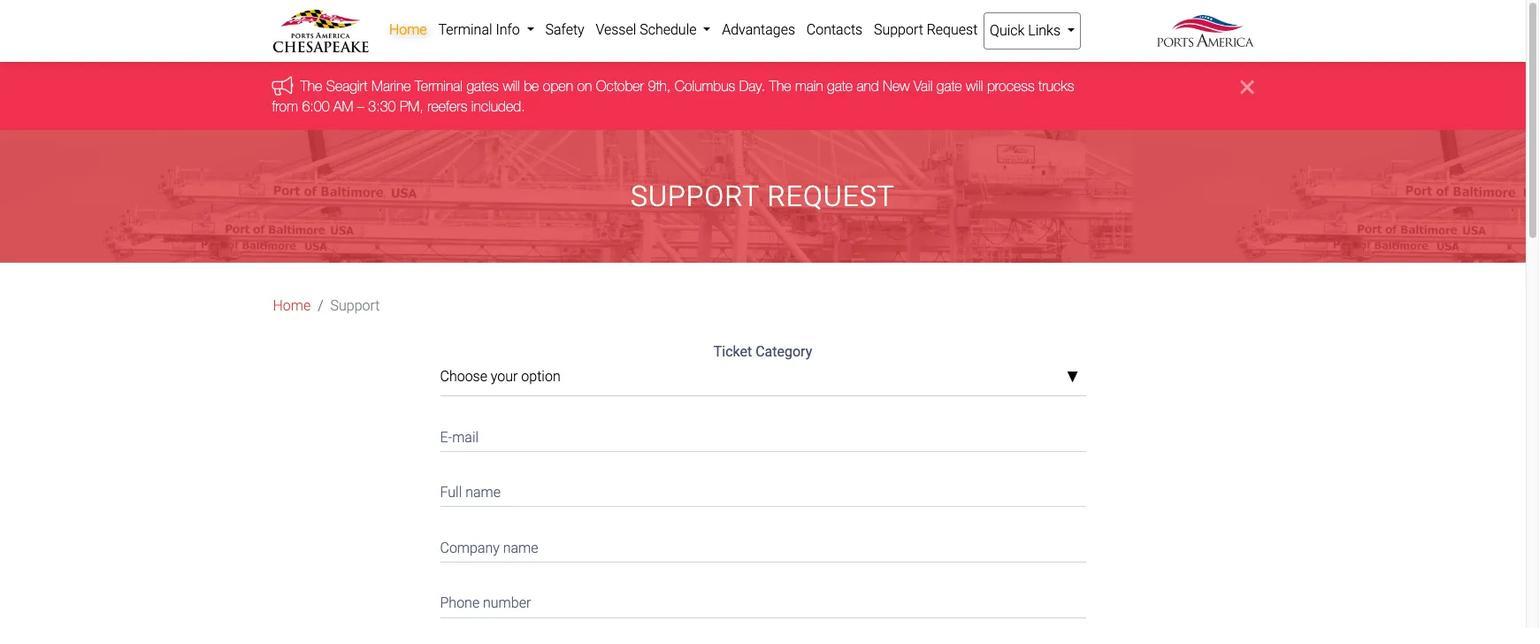 Task type: locate. For each thing, give the bounding box(es) containing it.
0 vertical spatial request
[[927, 21, 978, 38]]

request
[[927, 21, 978, 38], [768, 180, 895, 213]]

1 vertical spatial terminal
[[415, 78, 463, 94]]

will
[[503, 78, 520, 94], [966, 78, 983, 94]]

quick
[[990, 22, 1025, 39]]

0 vertical spatial name
[[466, 484, 501, 501]]

0 horizontal spatial name
[[466, 484, 501, 501]]

contacts
[[807, 21, 863, 38]]

1 horizontal spatial gate
[[937, 78, 962, 94]]

the seagirt marine terminal gates will be open on october 9th, columbus day. the main gate and new vail gate will process trucks from 6:00 am – 3:30 pm, reefers included. link
[[272, 78, 1075, 114]]

0 horizontal spatial support
[[331, 297, 380, 314]]

the seagirt marine terminal gates will be open on october 9th, columbus day. the main gate and new vail gate will process trucks from 6:00 am – 3:30 pm, reefers included. alert
[[0, 62, 1526, 130]]

2 horizontal spatial support
[[874, 21, 924, 38]]

terminal left info
[[438, 21, 492, 38]]

1 horizontal spatial home link
[[384, 12, 433, 48]]

2 gate from the left
[[937, 78, 962, 94]]

0 vertical spatial home
[[389, 21, 427, 38]]

1 the from the left
[[300, 78, 322, 94]]

phone number
[[440, 595, 531, 612]]

vessel schedule
[[596, 21, 700, 38]]

terminal info link
[[433, 12, 540, 48]]

on
[[577, 78, 592, 94]]

1 horizontal spatial name
[[503, 540, 539, 556]]

0 vertical spatial support
[[874, 21, 924, 38]]

info
[[496, 21, 520, 38]]

1 horizontal spatial will
[[966, 78, 983, 94]]

2 vertical spatial support
[[331, 297, 380, 314]]

0 horizontal spatial home
[[273, 297, 311, 314]]

gate left and
[[827, 78, 853, 94]]

0 vertical spatial home link
[[384, 12, 433, 48]]

2 will from the left
[[966, 78, 983, 94]]

gate right vail
[[937, 78, 962, 94]]

your
[[491, 368, 518, 385]]

the right day. at the top left of page
[[769, 78, 792, 94]]

terminal
[[438, 21, 492, 38], [415, 78, 463, 94]]

will left process
[[966, 78, 983, 94]]

name right company
[[503, 540, 539, 556]]

name
[[466, 484, 501, 501], [503, 540, 539, 556]]

full
[[440, 484, 462, 501]]

quick links link
[[984, 12, 1082, 50]]

name right full
[[466, 484, 501, 501]]

0 horizontal spatial home link
[[273, 296, 311, 317]]

1 horizontal spatial support
[[631, 180, 760, 213]]

support request link
[[869, 12, 984, 48]]

–
[[357, 98, 364, 114]]

1 vertical spatial home link
[[273, 296, 311, 317]]

gate
[[827, 78, 853, 94], [937, 78, 962, 94]]

1 horizontal spatial home
[[389, 21, 427, 38]]

close image
[[1241, 76, 1254, 98]]

advantages
[[722, 21, 796, 38]]

0 horizontal spatial the
[[300, 78, 322, 94]]

bullhorn image
[[272, 76, 300, 95]]

am
[[334, 98, 353, 114]]

home
[[389, 21, 427, 38], [273, 297, 311, 314]]

open
[[543, 78, 573, 94]]

support request
[[874, 21, 978, 38], [631, 180, 895, 213]]

1 vertical spatial support request
[[631, 180, 895, 213]]

the up 6:00
[[300, 78, 322, 94]]

safety link
[[540, 12, 590, 48]]

home link
[[384, 12, 433, 48], [273, 296, 311, 317]]

trucks
[[1039, 78, 1075, 94]]

vessel schedule link
[[590, 12, 717, 48]]

1 vertical spatial name
[[503, 540, 539, 556]]

from
[[272, 98, 298, 114]]

the
[[300, 78, 322, 94], [769, 78, 792, 94]]

choose
[[440, 368, 488, 385]]

ticket
[[714, 343, 752, 360]]

main
[[795, 78, 824, 94]]

the seagirt marine terminal gates will be open on october 9th, columbus day. the main gate and new vail gate will process trucks from 6:00 am – 3:30 pm, reefers included.
[[272, 78, 1075, 114]]

will left be
[[503, 78, 520, 94]]

number
[[483, 595, 531, 612]]

1 vertical spatial support
[[631, 180, 760, 213]]

0 horizontal spatial gate
[[827, 78, 853, 94]]

seagirt
[[326, 78, 368, 94]]

1 horizontal spatial request
[[927, 21, 978, 38]]

terminal up reefers on the left of page
[[415, 78, 463, 94]]

0 vertical spatial support request
[[874, 21, 978, 38]]

1 horizontal spatial the
[[769, 78, 792, 94]]

0 horizontal spatial will
[[503, 78, 520, 94]]

vessel
[[596, 21, 636, 38]]

1 vertical spatial request
[[768, 180, 895, 213]]

support
[[874, 21, 924, 38], [631, 180, 760, 213], [331, 297, 380, 314]]

company name
[[440, 540, 539, 556]]



Task type: describe. For each thing, give the bounding box(es) containing it.
terminal inside the seagirt marine terminal gates will be open on october 9th, columbus day. the main gate and new vail gate will process trucks from 6:00 am – 3:30 pm, reefers included.
[[415, 78, 463, 94]]

safety
[[546, 21, 585, 38]]

Full name text field
[[440, 473, 1086, 507]]

E-mail email field
[[440, 418, 1086, 452]]

vail
[[914, 78, 933, 94]]

name for company name
[[503, 540, 539, 556]]

company
[[440, 540, 500, 556]]

6:00
[[302, 98, 330, 114]]

1 will from the left
[[503, 78, 520, 94]]

2 the from the left
[[769, 78, 792, 94]]

0 horizontal spatial request
[[768, 180, 895, 213]]

contacts link
[[801, 12, 869, 48]]

and
[[857, 78, 879, 94]]

included.
[[471, 98, 525, 114]]

1 gate from the left
[[827, 78, 853, 94]]

category
[[756, 343, 813, 360]]

process
[[987, 78, 1035, 94]]

reefers
[[428, 98, 468, 114]]

pm,
[[400, 98, 424, 114]]

mail
[[452, 429, 479, 446]]

columbus
[[675, 78, 736, 94]]

be
[[524, 78, 539, 94]]

1 vertical spatial home
[[273, 297, 311, 314]]

e-
[[440, 429, 452, 446]]

9th,
[[648, 78, 671, 94]]

marine
[[372, 78, 411, 94]]

gates
[[467, 78, 499, 94]]

links
[[1028, 22, 1061, 39]]

name for full name
[[466, 484, 501, 501]]

full name
[[440, 484, 501, 501]]

new
[[883, 78, 910, 94]]

3:30
[[368, 98, 396, 114]]

october
[[596, 78, 644, 94]]

day.
[[739, 78, 766, 94]]

ticket category choose your option
[[440, 343, 813, 385]]

e-mail
[[440, 429, 479, 446]]

quick links
[[990, 22, 1064, 39]]

schedule
[[640, 21, 697, 38]]

Company name text field
[[440, 529, 1086, 563]]

terminal info
[[438, 21, 524, 38]]

Phone number text field
[[440, 584, 1086, 618]]

advantages link
[[717, 12, 801, 48]]

option
[[522, 368, 561, 385]]

0 vertical spatial terminal
[[438, 21, 492, 38]]

phone
[[440, 595, 480, 612]]



Task type: vqa. For each thing, say whether or not it's contained in the screenshot.
Vail
yes



